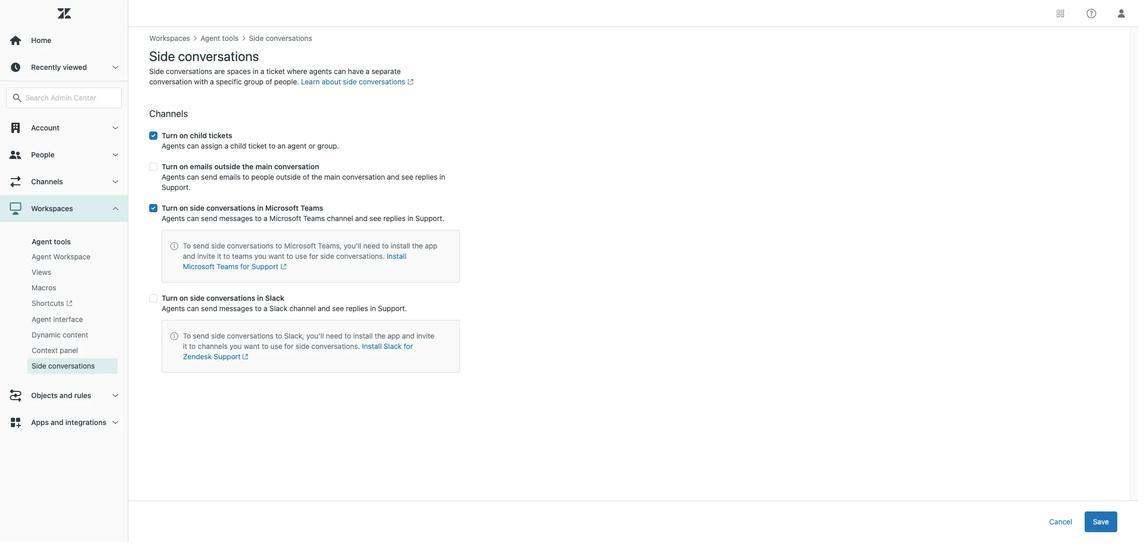 Task type: vqa. For each thing, say whether or not it's contained in the screenshot.
Welcome
no



Task type: describe. For each thing, give the bounding box(es) containing it.
context
[[32, 346, 58, 355]]

help image
[[1087, 9, 1096, 18]]

views link
[[27, 265, 118, 280]]

agent for agent tools
[[32, 237, 52, 246]]

workspaces button
[[0, 195, 128, 222]]

agent interface
[[32, 315, 83, 324]]

shortcuts link
[[27, 296, 118, 312]]

zendesk products image
[[1057, 10, 1064, 17]]

macros element
[[32, 283, 56, 293]]

and for objects
[[60, 391, 72, 400]]

context panel element
[[32, 346, 78, 356]]

integrations
[[65, 418, 106, 427]]

views
[[32, 268, 51, 277]]

tools
[[54, 237, 71, 246]]

tree item inside primary element
[[0, 195, 128, 383]]

macros link
[[27, 280, 118, 296]]

Search Admin Center field
[[25, 93, 115, 103]]

dynamic content
[[32, 331, 88, 340]]

recently viewed
[[31, 63, 87, 72]]

cancel button
[[1041, 512, 1081, 532]]

objects
[[31, 391, 58, 400]]

home button
[[0, 27, 128, 54]]

agent workspace element
[[32, 252, 91, 262]]

agent interface link
[[27, 312, 118, 328]]

agent tools
[[32, 237, 71, 246]]

side
[[32, 362, 46, 371]]

user menu image
[[1115, 6, 1129, 20]]

workspaces
[[31, 204, 73, 213]]

recently
[[31, 63, 61, 72]]

views element
[[32, 267, 51, 278]]

apps and integrations
[[31, 418, 106, 427]]

save button
[[1085, 512, 1118, 532]]

panel
[[60, 346, 78, 355]]

side conversations
[[32, 362, 95, 371]]

context panel link
[[27, 343, 118, 359]]

home
[[31, 36, 51, 45]]

dynamic content link
[[27, 328, 118, 343]]

side conversations element
[[32, 361, 95, 372]]

and for apps
[[51, 418, 63, 427]]



Task type: locate. For each thing, give the bounding box(es) containing it.
recently viewed button
[[0, 54, 128, 81]]

0 vertical spatial agent
[[32, 237, 52, 246]]

1 vertical spatial and
[[51, 418, 63, 427]]

cancel
[[1050, 517, 1073, 526]]

macros
[[32, 283, 56, 292]]

account
[[31, 123, 59, 132]]

apps and integrations button
[[0, 410, 128, 436]]

save
[[1093, 517, 1109, 526]]

account button
[[0, 115, 128, 141]]

shortcuts element
[[32, 298, 72, 310]]

agent interface element
[[32, 315, 83, 325]]

shortcuts
[[32, 299, 64, 308]]

conversations
[[48, 362, 95, 371]]

none search field inside primary element
[[1, 88, 127, 108]]

workspace
[[53, 252, 91, 261]]

tree item
[[0, 195, 128, 383]]

2 vertical spatial agent
[[32, 315, 51, 324]]

content
[[63, 331, 88, 340]]

agent workspace link
[[27, 249, 118, 265]]

agent
[[32, 237, 52, 246], [32, 252, 51, 261], [32, 315, 51, 324]]

channels
[[31, 177, 63, 186]]

agent tools element
[[32, 237, 71, 246]]

context panel
[[32, 346, 78, 355]]

agent up views
[[32, 252, 51, 261]]

0 vertical spatial and
[[60, 391, 72, 400]]

objects and rules
[[31, 391, 91, 400]]

1 agent from the top
[[32, 237, 52, 246]]

tree item containing workspaces
[[0, 195, 128, 383]]

viewed
[[63, 63, 87, 72]]

tree
[[0, 115, 128, 436]]

and left the 'rules'
[[60, 391, 72, 400]]

primary element
[[0, 0, 129, 543]]

and
[[60, 391, 72, 400], [51, 418, 63, 427]]

workspaces group
[[0, 222, 128, 383]]

agent up dynamic
[[32, 315, 51, 324]]

people
[[31, 150, 55, 159]]

tree containing account
[[0, 115, 128, 436]]

agent workspace
[[32, 252, 91, 261]]

2 agent from the top
[[32, 252, 51, 261]]

agent for agent interface
[[32, 315, 51, 324]]

apps
[[31, 418, 49, 427]]

people button
[[0, 141, 128, 168]]

3 agent from the top
[[32, 315, 51, 324]]

agent left tools
[[32, 237, 52, 246]]

and right apps
[[51, 418, 63, 427]]

interface
[[53, 315, 83, 324]]

objects and rules button
[[0, 383, 128, 410]]

tree inside primary element
[[0, 115, 128, 436]]

channels button
[[0, 168, 128, 195]]

side conversations link
[[27, 359, 118, 374]]

dynamic
[[32, 331, 61, 340]]

None search field
[[1, 88, 127, 108]]

1 vertical spatial agent
[[32, 252, 51, 261]]

rules
[[74, 391, 91, 400]]

agent for agent workspace
[[32, 252, 51, 261]]

dynamic content element
[[32, 330, 88, 341]]



